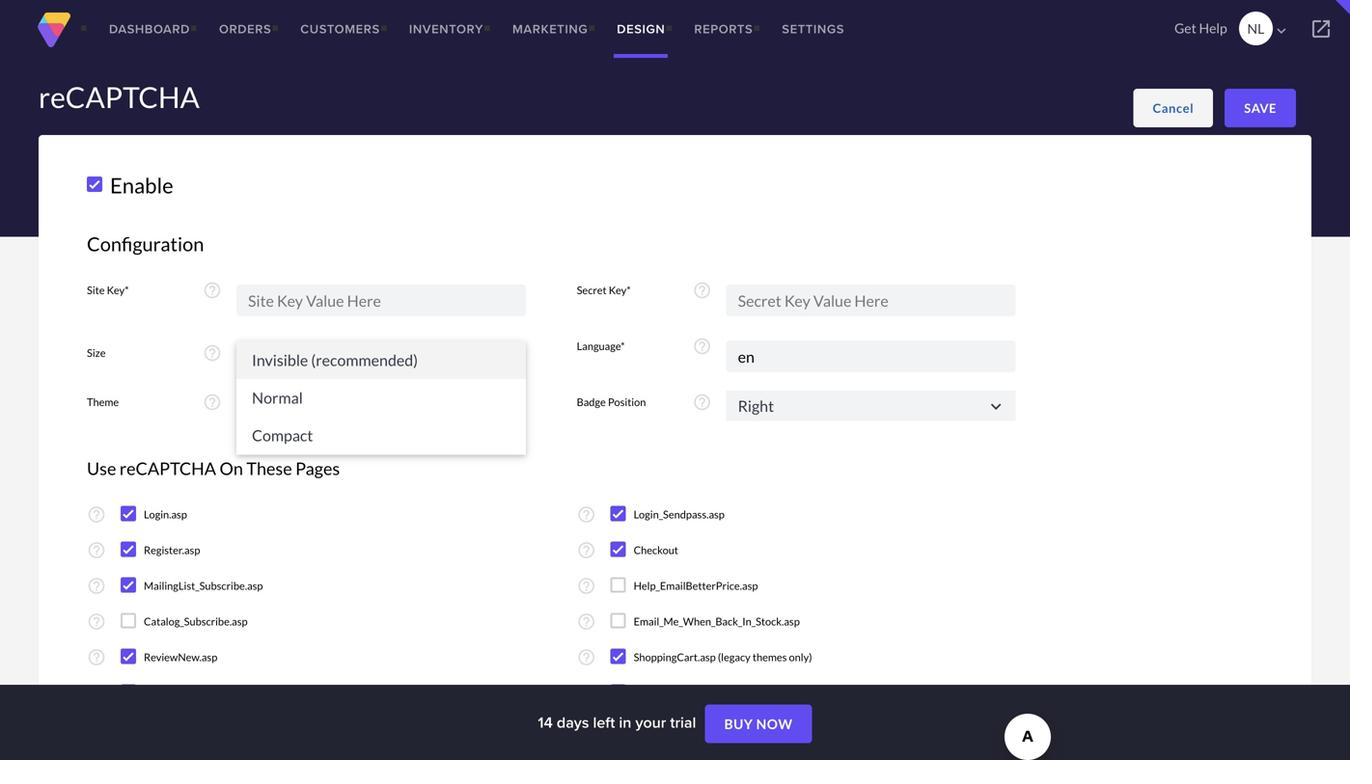 Task type: locate. For each thing, give the bounding box(es) containing it.
now
[[756, 716, 793, 733]]

orders
[[219, 20, 272, 38]]

compact
[[252, 426, 313, 445]]

recaptcha up login.asp
[[120, 458, 216, 479]]

invisible
[[252, 351, 308, 369]]

position
[[608, 396, 646, 409]]

secret
[[577, 284, 607, 297]]

0 horizontal spatial key*
[[107, 284, 129, 297]]

0 vertical spatial recaptcha
[[39, 80, 200, 114]]

customers
[[300, 20, 380, 38]]

help
[[1199, 20, 1228, 36]]

help_outline
[[203, 281, 222, 300], [693, 281, 712, 300], [693, 337, 712, 356], [203, 343, 222, 363], [203, 393, 222, 412], [693, 393, 712, 412], [87, 505, 106, 525], [577, 505, 596, 525], [87, 541, 106, 560], [577, 541, 596, 560], [87, 577, 106, 596], [577, 577, 596, 596], [87, 612, 106, 632], [577, 612, 596, 632], [87, 648, 106, 667], [577, 648, 596, 667], [87, 684, 106, 703], [577, 684, 596, 703]]

reports
[[694, 20, 753, 38]]


[[1310, 17, 1333, 41]]

buy now
[[724, 716, 793, 733]]

1 vertical spatial recaptcha
[[120, 458, 216, 479]]

key* right secret
[[609, 284, 631, 297]]

key* right site
[[107, 284, 129, 297]]

save
[[1244, 100, 1277, 116]]

14 days left in your trial
[[538, 711, 700, 734]]

pages
[[295, 458, 340, 479]]

get help
[[1175, 20, 1228, 36]]

1 horizontal spatial key*
[[609, 284, 631, 297]]

2 key* from the left
[[609, 284, 631, 297]]

theme
[[87, 396, 119, 409]]

recaptcha
[[39, 80, 200, 114], [120, 458, 216, 479]]

these
[[246, 458, 292, 479]]

normal
[[252, 388, 303, 407]]

invisible (recommended)
[[252, 351, 418, 369]]

None text field
[[726, 341, 1016, 373], [726, 391, 1016, 421], [726, 341, 1016, 373], [726, 391, 1016, 421]]

recaptcha down the dashboard on the top left of the page
[[39, 80, 200, 114]]

(recommended)
[[311, 351, 418, 369]]

nl 
[[1248, 20, 1290, 40]]

key* for site key*
[[107, 284, 129, 297]]

design
[[617, 20, 665, 38]]

site
[[87, 284, 105, 297]]

key*
[[107, 284, 129, 297], [609, 284, 631, 297]]

days
[[557, 711, 589, 734]]

inventory
[[409, 20, 484, 38]]

Secret Key Value Here text field
[[726, 285, 1016, 317]]

configuration
[[87, 233, 204, 256]]

size
[[87, 346, 106, 359]]

1 key* from the left
[[107, 284, 129, 297]]



Task type: vqa. For each thing, say whether or not it's contained in the screenshot.
Get Help
yes



Task type: describe. For each thing, give the bounding box(es) containing it.
trial
[[670, 711, 696, 734]]

badge
[[577, 396, 606, 409]]

dashboard
[[109, 20, 190, 38]]

left
[[593, 711, 615, 734]]


[[986, 397, 1006, 417]]

14
[[538, 711, 553, 734]]

login.asp
[[144, 508, 187, 521]]

use
[[87, 458, 116, 479]]

key* for secret key*
[[609, 284, 631, 297]]

your
[[636, 711, 666, 734]]

cancel link
[[1134, 89, 1213, 127]]

site key*
[[87, 284, 129, 297]]

in
[[619, 711, 632, 734]]

checkout
[[634, 544, 678, 557]]

use recaptcha on these pages
[[87, 458, 340, 479]]

settings
[[782, 20, 845, 38]]

secret key*
[[577, 284, 631, 297]]

on
[[220, 458, 243, 479]]

language*
[[577, 340, 625, 353]]

buy now link
[[705, 705, 812, 744]]

 link
[[1292, 0, 1350, 58]]

dashboard link
[[95, 0, 205, 58]]


[[1273, 22, 1290, 40]]

Site Key Value Here text field
[[236, 285, 526, 317]]

buy
[[724, 716, 753, 733]]

save link
[[1225, 89, 1296, 127]]

nl
[[1248, 20, 1265, 37]]

marketing
[[512, 20, 588, 38]]

badge position
[[577, 396, 646, 409]]

cancel
[[1153, 100, 1194, 116]]

get
[[1175, 20, 1197, 36]]



